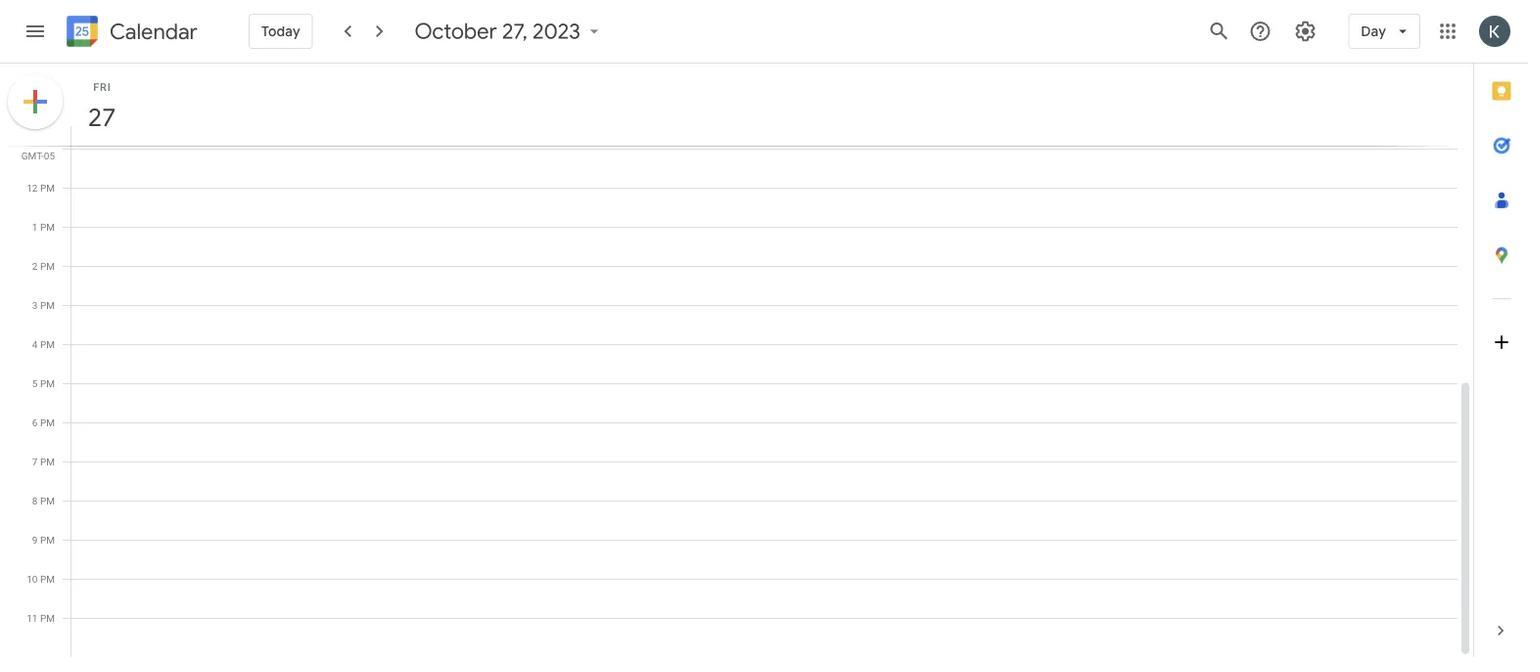 Task type: locate. For each thing, give the bounding box(es) containing it.
11 pm
[[27, 613, 55, 625]]

12 pm from the top
[[40, 613, 55, 625]]

11 pm from the top
[[40, 574, 55, 586]]

settings menu image
[[1294, 20, 1317, 43]]

pm
[[40, 182, 55, 194], [40, 221, 55, 233], [40, 260, 55, 272], [40, 300, 55, 311], [40, 339, 55, 351], [40, 378, 55, 390], [40, 417, 55, 429], [40, 456, 55, 468], [40, 495, 55, 507], [40, 535, 55, 546], [40, 574, 55, 586], [40, 613, 55, 625]]

gmt-05
[[21, 150, 55, 162]]

10 pm
[[27, 574, 55, 586]]

fri
[[93, 81, 111, 93]]

12 pm
[[27, 182, 55, 194]]

fri 27
[[87, 81, 115, 134]]

day
[[1361, 23, 1386, 40]]

11 down 10
[[27, 613, 38, 625]]

7 pm from the top
[[40, 417, 55, 429]]

october 27, 2023
[[415, 18, 581, 45]]

pm right 10
[[40, 574, 55, 586]]

1 pm
[[32, 221, 55, 233]]

27 column header
[[70, 64, 1458, 146]]

pm right 3
[[40, 300, 55, 311]]

tab list
[[1475, 64, 1528, 604]]

1
[[32, 221, 38, 233]]

2 11 from the top
[[27, 613, 38, 625]]

1 pm from the top
[[40, 182, 55, 194]]

pm right 5
[[40, 378, 55, 390]]

8
[[32, 495, 38, 507]]

gmt-
[[21, 150, 44, 162]]

11 left 'am'
[[26, 143, 37, 155]]

8 pm from the top
[[40, 456, 55, 468]]

pm for 1 pm
[[40, 221, 55, 233]]

6 pm from the top
[[40, 378, 55, 390]]

4
[[32, 339, 38, 351]]

pm right 9
[[40, 535, 55, 546]]

0 vertical spatial 11
[[26, 143, 37, 155]]

1 11 from the top
[[26, 143, 37, 155]]

pm right 8
[[40, 495, 55, 507]]

pm right 7
[[40, 456, 55, 468]]

11
[[26, 143, 37, 155], [27, 613, 38, 625]]

2 pm
[[32, 260, 55, 272]]

9 pm from the top
[[40, 495, 55, 507]]

pm for 11 pm
[[40, 613, 55, 625]]

am
[[40, 143, 55, 155]]

2 pm from the top
[[40, 221, 55, 233]]

pm right the 12
[[40, 182, 55, 194]]

4 pm from the top
[[40, 300, 55, 311]]

pm for 12 pm
[[40, 182, 55, 194]]

pm down 10 pm in the left of the page
[[40, 613, 55, 625]]

main drawer image
[[23, 20, 47, 43]]

pm right "6"
[[40, 417, 55, 429]]

3 pm from the top
[[40, 260, 55, 272]]

10 pm from the top
[[40, 535, 55, 546]]

11 am
[[26, 143, 55, 155]]

pm right the 4
[[40, 339, 55, 351]]

pm right "2"
[[40, 260, 55, 272]]

pm right 1
[[40, 221, 55, 233]]

1 vertical spatial 11
[[27, 613, 38, 625]]

4 pm
[[32, 339, 55, 351]]

5 pm from the top
[[40, 339, 55, 351]]



Task type: vqa. For each thing, say whether or not it's contained in the screenshot.
5
yes



Task type: describe. For each thing, give the bounding box(es) containing it.
october 27, 2023 button
[[407, 18, 612, 45]]

day button
[[1349, 8, 1421, 55]]

pm for 4 pm
[[40, 339, 55, 351]]

9
[[32, 535, 38, 546]]

today
[[261, 23, 300, 40]]

pm for 8 pm
[[40, 495, 55, 507]]

pm for 9 pm
[[40, 535, 55, 546]]

7
[[32, 456, 38, 468]]

pm for 7 pm
[[40, 456, 55, 468]]

pm for 6 pm
[[40, 417, 55, 429]]

october
[[415, 18, 497, 45]]

pm for 2 pm
[[40, 260, 55, 272]]

calendar element
[[63, 12, 198, 55]]

8 pm
[[32, 495, 55, 507]]

calendar heading
[[106, 18, 198, 46]]

6 pm
[[32, 417, 55, 429]]

pm for 3 pm
[[40, 300, 55, 311]]

9 pm
[[32, 535, 55, 546]]

3
[[32, 300, 38, 311]]

5 pm
[[32, 378, 55, 390]]

12
[[27, 182, 38, 194]]

11 for 11 am
[[26, 143, 37, 155]]

10
[[27, 574, 38, 586]]

calendar
[[110, 18, 198, 46]]

pm for 5 pm
[[40, 378, 55, 390]]

11 for 11 pm
[[27, 613, 38, 625]]

2023
[[533, 18, 581, 45]]

5
[[32, 378, 38, 390]]

6
[[32, 417, 38, 429]]

2
[[32, 260, 38, 272]]

27 grid
[[0, 64, 1474, 659]]

05
[[44, 150, 55, 162]]

today button
[[249, 8, 313, 55]]

3 pm
[[32, 300, 55, 311]]

pm for 10 pm
[[40, 574, 55, 586]]

7 pm
[[32, 456, 55, 468]]

27
[[87, 101, 115, 134]]

friday, october 27 element
[[79, 95, 124, 140]]

27,
[[502, 18, 528, 45]]

support image
[[1249, 20, 1272, 43]]



